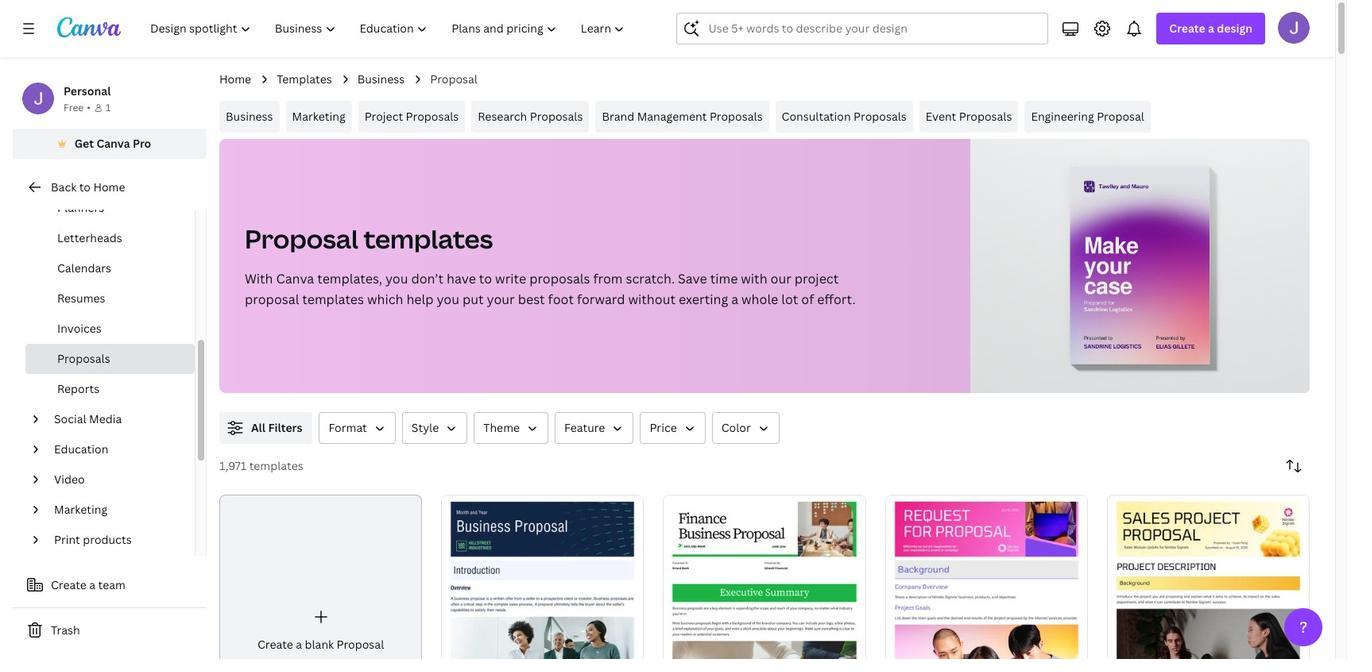 Task type: locate. For each thing, give the bounding box(es) containing it.
business link up project
[[358, 71, 405, 88]]

business link
[[358, 71, 405, 88], [219, 101, 279, 133]]

templates down templates,
[[302, 291, 364, 308]]

you up which in the left of the page
[[386, 270, 408, 288]]

1 vertical spatial business
[[226, 109, 273, 124]]

create inside button
[[51, 578, 87, 593]]

a left the blank
[[296, 638, 302, 653]]

1 horizontal spatial you
[[437, 291, 460, 308]]

event proposals
[[926, 109, 1012, 124]]

1 horizontal spatial business
[[358, 72, 405, 87]]

without
[[628, 291, 676, 308]]

0 vertical spatial create
[[1170, 21, 1206, 36]]

1 horizontal spatial canva
[[276, 270, 314, 288]]

0 horizontal spatial business
[[226, 109, 273, 124]]

marketing down templates link
[[292, 109, 346, 124]]

0 horizontal spatial business link
[[219, 101, 279, 133]]

calendars link
[[25, 254, 195, 284]]

proposals left event
[[854, 109, 907, 124]]

write
[[495, 270, 526, 288]]

forward
[[577, 291, 625, 308]]

home up planners
[[93, 180, 125, 195]]

create inside dropdown button
[[1170, 21, 1206, 36]]

video link
[[48, 465, 185, 495]]

get canva pro
[[74, 136, 151, 151]]

marketing
[[292, 109, 346, 124], [54, 502, 107, 518]]

1 horizontal spatial business link
[[358, 71, 405, 88]]

marketing link up the products
[[48, 495, 185, 526]]

1 vertical spatial you
[[437, 291, 460, 308]]

reports
[[57, 382, 100, 397]]

templates inside with canva templates, you don't have to  write proposals from scratch. save time with our project proposal templates which help you put your best foot forward without exerting a whole lot of effort.
[[302, 291, 364, 308]]

a left the team
[[89, 578, 95, 593]]

create left the team
[[51, 578, 87, 593]]

1 vertical spatial canva
[[276, 270, 314, 288]]

print products link
[[48, 526, 185, 556]]

proposals for consultation proposals
[[854, 109, 907, 124]]

a for create a team
[[89, 578, 95, 593]]

all filters button
[[219, 413, 313, 444]]

home
[[219, 72, 251, 87], [93, 180, 125, 195]]

proposal up project proposals
[[430, 72, 478, 87]]

a
[[1208, 21, 1215, 36], [732, 291, 739, 308], [89, 578, 95, 593], [296, 638, 302, 653]]

business link down home link at the top left of page
[[219, 101, 279, 133]]

canva for with
[[276, 270, 314, 288]]

canva left pro
[[96, 136, 130, 151]]

proposals right research
[[530, 109, 583, 124]]

0 vertical spatial templates
[[364, 222, 493, 256]]

pro
[[133, 136, 151, 151]]

0 vertical spatial marketing
[[292, 109, 346, 124]]

price
[[650, 421, 677, 436]]

0 horizontal spatial canva
[[96, 136, 130, 151]]

consultation proposals
[[782, 109, 907, 124]]

2 vertical spatial create
[[258, 638, 293, 653]]

0 horizontal spatial you
[[386, 270, 408, 288]]

social media link
[[48, 405, 185, 435]]

business for bottom business link
[[226, 109, 273, 124]]

blank
[[305, 638, 334, 653]]

don't
[[411, 270, 444, 288]]

0 horizontal spatial home
[[93, 180, 125, 195]]

letterheads link
[[25, 223, 195, 254]]

have
[[447, 270, 476, 288]]

canva for get
[[96, 136, 130, 151]]

team
[[98, 578, 126, 593]]

0 horizontal spatial marketing
[[54, 502, 107, 518]]

1 vertical spatial marketing link
[[48, 495, 185, 526]]

0 horizontal spatial create
[[51, 578, 87, 593]]

0 horizontal spatial marketing link
[[48, 495, 185, 526]]

a down time
[[732, 291, 739, 308]]

1 vertical spatial marketing
[[54, 502, 107, 518]]

to up put
[[479, 270, 492, 288]]

brand management proposals
[[602, 109, 763, 124]]

with canva templates, you don't have to  write proposals from scratch. save time with our project proposal templates which help you put your best foot forward without exerting a whole lot of effort.
[[245, 270, 856, 308]]

1 horizontal spatial marketing
[[292, 109, 346, 124]]

planners
[[57, 200, 104, 215]]

consultation proposals link
[[776, 101, 913, 133]]

a for create a blank proposal
[[296, 638, 302, 653]]

proposals right project
[[406, 109, 459, 124]]

request for proposal professional doc in purple pink yellow tactile 3d style image
[[885, 495, 1088, 660]]

letterheads
[[57, 231, 122, 246]]

top level navigation element
[[140, 13, 639, 45]]

proposals for event proposals
[[959, 109, 1012, 124]]

which
[[367, 291, 403, 308]]

you
[[386, 270, 408, 288], [437, 291, 460, 308]]

business up project
[[358, 72, 405, 87]]

a inside dropdown button
[[1208, 21, 1215, 36]]

templates for 1,971 templates
[[249, 459, 303, 474]]

0 horizontal spatial to
[[79, 180, 91, 195]]

a inside button
[[89, 578, 95, 593]]

engineering proposal
[[1031, 109, 1145, 124]]

proposal right engineering
[[1097, 109, 1145, 124]]

to up planners
[[79, 180, 91, 195]]

0 vertical spatial business
[[358, 72, 405, 87]]

all
[[251, 421, 266, 436]]

1 horizontal spatial create
[[258, 638, 293, 653]]

products
[[83, 533, 132, 548]]

marketing link
[[286, 101, 352, 133], [48, 495, 185, 526]]

create left the design
[[1170, 21, 1206, 36]]

proposals for project proposals
[[406, 109, 459, 124]]

templates link
[[277, 71, 332, 88]]

templates,
[[317, 270, 382, 288]]

templates down all filters
[[249, 459, 303, 474]]

marketing down "video"
[[54, 502, 107, 518]]

canva inside button
[[96, 136, 130, 151]]

social
[[54, 412, 86, 427]]

to
[[79, 180, 91, 195], [479, 270, 492, 288]]

2 horizontal spatial create
[[1170, 21, 1206, 36]]

1 horizontal spatial marketing link
[[286, 101, 352, 133]]

1 horizontal spatial home
[[219, 72, 251, 87]]

home inside "link"
[[93, 180, 125, 195]]

create left the blank
[[258, 638, 293, 653]]

templates for proposal templates
[[364, 222, 493, 256]]

format
[[329, 421, 367, 436]]

theme button
[[474, 413, 549, 444]]

calendars
[[57, 261, 111, 276]]

feature button
[[555, 413, 634, 444]]

0 vertical spatial business link
[[358, 71, 405, 88]]

1 horizontal spatial to
[[479, 270, 492, 288]]

create a blank proposal element
[[219, 495, 422, 660]]

home left templates
[[219, 72, 251, 87]]

1 vertical spatial to
[[479, 270, 492, 288]]

2 vertical spatial templates
[[249, 459, 303, 474]]

you down have
[[437, 291, 460, 308]]

marketing for 'marketing' link to the top
[[292, 109, 346, 124]]

canva inside with canva templates, you don't have to  write proposals from scratch. save time with our project proposal templates which help you put your best foot forward without exerting a whole lot of effort.
[[276, 270, 314, 288]]

templates up don't
[[364, 222, 493, 256]]

resumes link
[[25, 284, 195, 314]]

feature
[[564, 421, 605, 436]]

proposal templates image
[[971, 139, 1310, 394], [1071, 167, 1210, 365]]

create a blank proposal
[[258, 638, 384, 653]]

0 vertical spatial canva
[[96, 136, 130, 151]]

all filters
[[251, 421, 302, 436]]

style
[[412, 421, 439, 436]]

a inside "link"
[[296, 638, 302, 653]]

0 vertical spatial to
[[79, 180, 91, 195]]

Search search field
[[709, 14, 1039, 44]]

time
[[710, 270, 738, 288]]

education
[[54, 442, 108, 457]]

business proposal professional doc in dark blue green abstract professional style image
[[441, 495, 644, 660]]

proposal right the blank
[[337, 638, 384, 653]]

a left the design
[[1208, 21, 1215, 36]]

effort.
[[817, 291, 856, 308]]

marketing link down templates link
[[286, 101, 352, 133]]

your
[[487, 291, 515, 308]]

project proposals link
[[358, 101, 465, 133]]

sales project proposal professional doc in yellow white pink tactile 3d style image
[[1107, 495, 1310, 660]]

proposal inside create a blank proposal element
[[337, 638, 384, 653]]

design
[[1217, 21, 1253, 36]]

proposals
[[406, 109, 459, 124], [530, 109, 583, 124], [710, 109, 763, 124], [854, 109, 907, 124], [959, 109, 1012, 124], [57, 351, 110, 367]]

engineering proposal link
[[1025, 101, 1151, 133]]

create for create a team
[[51, 578, 87, 593]]

templates
[[364, 222, 493, 256], [302, 291, 364, 308], [249, 459, 303, 474]]

1,971 templates
[[219, 459, 303, 474]]

1 vertical spatial templates
[[302, 291, 364, 308]]

1 vertical spatial business link
[[219, 101, 279, 133]]

proposals right event
[[959, 109, 1012, 124]]

canva up proposal
[[276, 270, 314, 288]]

create inside "link"
[[258, 638, 293, 653]]

None search field
[[677, 13, 1049, 45]]

create
[[1170, 21, 1206, 36], [51, 578, 87, 593], [258, 638, 293, 653]]

whole
[[742, 291, 779, 308]]

business down home link at the top left of page
[[226, 109, 273, 124]]

free •
[[64, 101, 91, 114]]

1 vertical spatial create
[[51, 578, 87, 593]]

1 vertical spatial home
[[93, 180, 125, 195]]

proposal
[[430, 72, 478, 87], [1097, 109, 1145, 124], [245, 222, 358, 256], [337, 638, 384, 653]]

business
[[358, 72, 405, 87], [226, 109, 273, 124]]

social media
[[54, 412, 122, 427]]



Task type: vqa. For each thing, say whether or not it's contained in the screenshot.
create a design
yes



Task type: describe. For each thing, give the bounding box(es) containing it.
research proposals
[[478, 109, 583, 124]]

create a blank proposal link
[[219, 495, 422, 660]]

management
[[637, 109, 707, 124]]

consultation
[[782, 109, 851, 124]]

price button
[[640, 413, 706, 444]]

from
[[593, 270, 623, 288]]

exerting
[[679, 291, 728, 308]]

marketing for left 'marketing' link
[[54, 502, 107, 518]]

with
[[245, 270, 273, 288]]

create a team
[[51, 578, 126, 593]]

of
[[802, 291, 814, 308]]

education link
[[48, 435, 185, 465]]

Sort by button
[[1278, 451, 1310, 483]]

our
[[771, 270, 792, 288]]

print products
[[54, 533, 132, 548]]

home link
[[219, 71, 251, 88]]

project
[[365, 109, 403, 124]]

research
[[478, 109, 527, 124]]

to inside with canva templates, you don't have to  write proposals from scratch. save time with our project proposal templates which help you put your best foot forward without exerting a whole lot of effort.
[[479, 270, 492, 288]]

invoices
[[57, 321, 102, 336]]

brand
[[602, 109, 635, 124]]

proposals down invoices
[[57, 351, 110, 367]]

create a team button
[[13, 570, 207, 602]]

project
[[795, 270, 839, 288]]

to inside "link"
[[79, 180, 91, 195]]

get
[[74, 136, 94, 151]]

templates
[[277, 72, 332, 87]]

filters
[[268, 421, 302, 436]]

get canva pro button
[[13, 129, 207, 159]]

proposals
[[530, 270, 590, 288]]

business for right business link
[[358, 72, 405, 87]]

lot
[[782, 291, 798, 308]]

back to home link
[[13, 172, 207, 204]]

create a design
[[1170, 21, 1253, 36]]

personal
[[64, 83, 111, 99]]

resumes
[[57, 291, 105, 306]]

0 vertical spatial marketing link
[[286, 101, 352, 133]]

free
[[64, 101, 84, 114]]

research proposals link
[[472, 101, 589, 133]]

best
[[518, 291, 545, 308]]

theme
[[484, 421, 520, 436]]

proposal inside engineering proposal link
[[1097, 109, 1145, 124]]

with
[[741, 270, 768, 288]]

back
[[51, 180, 76, 195]]

•
[[87, 101, 91, 114]]

trash
[[51, 623, 80, 638]]

business proposal professional doc in green white traditional corporate style image
[[663, 495, 866, 660]]

event
[[926, 109, 957, 124]]

a for create a design
[[1208, 21, 1215, 36]]

trash link
[[13, 615, 207, 647]]

color
[[722, 421, 751, 436]]

planners link
[[25, 193, 195, 223]]

put
[[463, 291, 484, 308]]

a inside with canva templates, you don't have to  write proposals from scratch. save time with our project proposal templates which help you put your best foot forward without exerting a whole lot of effort.
[[732, 291, 739, 308]]

proposal templates
[[245, 222, 493, 256]]

0 vertical spatial you
[[386, 270, 408, 288]]

proposal up with
[[245, 222, 358, 256]]

foot
[[548, 291, 574, 308]]

brand management proposals link
[[596, 101, 769, 133]]

1
[[106, 101, 111, 114]]

event proposals link
[[920, 101, 1019, 133]]

help
[[407, 291, 434, 308]]

reports link
[[25, 374, 195, 405]]

print
[[54, 533, 80, 548]]

color button
[[712, 413, 780, 444]]

style button
[[402, 413, 468, 444]]

1,971
[[219, 459, 247, 474]]

format button
[[319, 413, 396, 444]]

invoices link
[[25, 314, 195, 344]]

video
[[54, 472, 85, 487]]

proposals right management
[[710, 109, 763, 124]]

create for create a design
[[1170, 21, 1206, 36]]

proposals for research proposals
[[530, 109, 583, 124]]

scratch.
[[626, 270, 675, 288]]

create for create a blank proposal
[[258, 638, 293, 653]]

back to home
[[51, 180, 125, 195]]

0 vertical spatial home
[[219, 72, 251, 87]]

create a design button
[[1157, 13, 1266, 45]]

media
[[89, 412, 122, 427]]

save
[[678, 270, 707, 288]]

proposal
[[245, 291, 299, 308]]

jacob simon image
[[1278, 12, 1310, 44]]

engineering
[[1031, 109, 1095, 124]]



